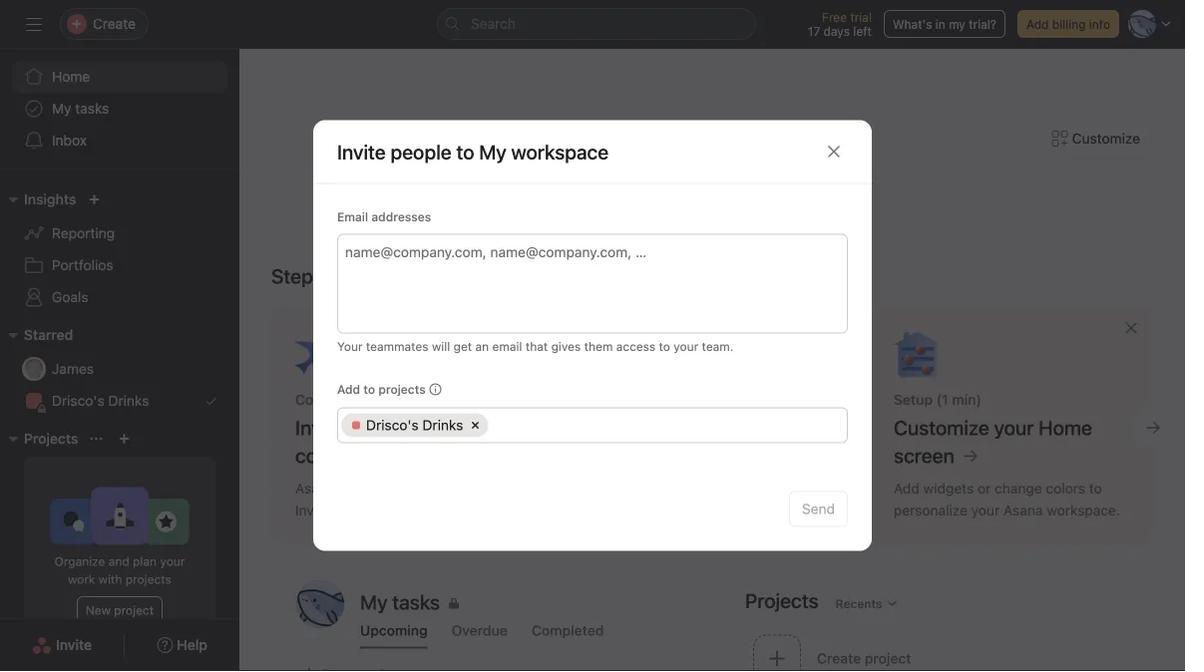 Task type: locate. For each thing, give the bounding box(es) containing it.
0 horizontal spatial invite
[[56, 637, 92, 653]]

your teammates will get an email that gives them access to your team.
[[337, 340, 734, 354]]

0 vertical spatial add
[[1027, 17, 1049, 31]]

0 horizontal spatial drisco's drinks
[[52, 393, 149, 409]]

1 horizontal spatial projects
[[378, 383, 426, 397]]

completed button
[[532, 623, 604, 649]]

them
[[584, 340, 613, 354]]

upcoming
[[360, 623, 428, 639]]

0 vertical spatial invite
[[337, 140, 386, 163]]

1 horizontal spatial drisco's drinks
[[366, 417, 463, 433]]

0 horizontal spatial drinks
[[108, 393, 149, 409]]

that
[[526, 340, 548, 354]]

Email addresses text field
[[345, 240, 661, 264]]

0 vertical spatial drisco's
[[52, 393, 104, 409]]

ruby
[[791, 170, 861, 208]]

drisco's drinks
[[52, 393, 149, 409], [366, 417, 463, 433]]

insights element
[[0, 182, 239, 317]]

0 vertical spatial drisco's drinks
[[52, 393, 149, 409]]

your right plan
[[160, 555, 185, 569]]

my tasks
[[360, 591, 440, 614]]

projects element
[[0, 421, 239, 660]]

email
[[337, 210, 368, 224]]

invite inside 'dialog'
[[337, 140, 386, 163]]

projects down plan
[[126, 573, 171, 587]]

projects down ja
[[24, 430, 78, 447]]

invite people to my workspace
[[337, 140, 609, 163]]

drisco's drinks inside cell
[[366, 417, 463, 433]]

1 vertical spatial add
[[337, 383, 360, 397]]

global element
[[0, 49, 239, 169]]

ja
[[27, 362, 40, 376]]

will
[[432, 340, 450, 354]]

1 vertical spatial projects
[[126, 573, 171, 587]]

drinks inside "link"
[[108, 393, 149, 409]]

add left "billing"
[[1027, 17, 1049, 31]]

good
[[563, 170, 639, 208]]

drisco's drinks row
[[341, 414, 844, 442]]

my
[[949, 17, 966, 31]]

organize and plan your work with projects
[[54, 555, 185, 587]]

starred element
[[0, 317, 239, 421]]

0 horizontal spatial add
[[337, 383, 360, 397]]

1 vertical spatial drisco's drinks
[[366, 417, 463, 433]]

17
[[808, 24, 820, 38]]

1 vertical spatial projects
[[745, 589, 819, 613]]

0 horizontal spatial drisco's
[[52, 393, 104, 409]]

afternoon,
[[646, 170, 784, 208]]

invite down the 'new'
[[56, 637, 92, 653]]

projects inside dropdown button
[[24, 430, 78, 447]]

add down your
[[337, 383, 360, 397]]

invite
[[337, 140, 386, 163], [56, 637, 92, 653]]

invite inside button
[[56, 637, 92, 653]]

0 vertical spatial your
[[674, 340, 699, 354]]

1 horizontal spatial drinks
[[422, 417, 463, 433]]

drisco's drinks cell
[[341, 414, 488, 437]]

portfolios
[[52, 257, 113, 273]]

good afternoon, ruby
[[563, 170, 861, 208]]

add billing info button
[[1018, 10, 1119, 38]]

what's in my trial? button
[[884, 10, 1006, 38]]

add
[[1027, 17, 1049, 31], [337, 383, 360, 397]]

projects down send button
[[745, 589, 819, 613]]

ra
[[310, 595, 331, 614]]

your
[[337, 340, 363, 354]]

people
[[390, 140, 452, 163]]

projects left the "more information" "icon"
[[378, 383, 426, 397]]

your
[[674, 340, 699, 354], [160, 555, 185, 569]]

1 vertical spatial invite
[[56, 637, 92, 653]]

projects
[[378, 383, 426, 397], [126, 573, 171, 587]]

add inside button
[[1027, 17, 1049, 31]]

add to projects
[[337, 383, 426, 397]]

upcoming button
[[360, 623, 428, 649]]

1 vertical spatial your
[[160, 555, 185, 569]]

1 vertical spatial drinks
[[422, 417, 463, 433]]

drisco's inside "link"
[[52, 393, 104, 409]]

0 vertical spatial drinks
[[108, 393, 149, 409]]

1 horizontal spatial your
[[674, 340, 699, 354]]

projects
[[24, 430, 78, 447], [745, 589, 819, 613]]

add for add to projects
[[337, 383, 360, 397]]

free
[[822, 10, 847, 24]]

0 vertical spatial projects
[[24, 430, 78, 447]]

overdue
[[452, 623, 508, 639]]

drinks inside cell
[[422, 417, 463, 433]]

home
[[52, 68, 90, 85]]

inbox
[[52, 132, 87, 149]]

ra button
[[296, 581, 344, 629]]

drisco's drinks down james
[[52, 393, 149, 409]]

add inside invite people to my workspace 'dialog'
[[337, 383, 360, 397]]

0 horizontal spatial projects
[[126, 573, 171, 587]]

drinks
[[108, 393, 149, 409], [422, 417, 463, 433]]

0 horizontal spatial projects
[[24, 430, 78, 447]]

1 vertical spatial drisco's
[[366, 417, 419, 433]]

overdue button
[[452, 623, 508, 649]]

invite left people
[[337, 140, 386, 163]]

info
[[1089, 17, 1110, 31]]

to down teammates
[[363, 383, 375, 397]]

invite for invite
[[56, 637, 92, 653]]

0 vertical spatial projects
[[378, 383, 426, 397]]

reporting
[[52, 225, 115, 241]]

1 horizontal spatial add
[[1027, 17, 1049, 31]]

drisco's down add to projects in the bottom of the page
[[366, 417, 419, 433]]

drisco's down james
[[52, 393, 104, 409]]

close this dialog image
[[826, 144, 842, 160]]

plan
[[133, 555, 157, 569]]

beginner
[[621, 251, 687, 270]]

drisco's drinks down the "more information" "icon"
[[366, 417, 463, 433]]

trial?
[[969, 17, 997, 31]]

1 horizontal spatial invite
[[337, 140, 386, 163]]

to
[[456, 140, 474, 163], [328, 264, 346, 288], [659, 340, 670, 354], [363, 383, 375, 397]]

drisco's
[[52, 393, 104, 409], [366, 417, 419, 433]]

home link
[[12, 61, 227, 93]]

to right people
[[456, 140, 474, 163]]

1 horizontal spatial drisco's
[[366, 417, 419, 433]]

james
[[52, 361, 94, 377]]

organize
[[54, 555, 105, 569]]

your left team.
[[674, 340, 699, 354]]

0 horizontal spatial your
[[160, 555, 185, 569]]



Task type: vqa. For each thing, say whether or not it's contained in the screenshot.
Projects to the left
yes



Task type: describe. For each thing, give the bounding box(es) containing it.
team.
[[702, 340, 734, 354]]

insights
[[24, 191, 76, 208]]

invite for invite people to my workspace
[[337, 140, 386, 163]]

reporting link
[[12, 217, 227, 249]]

an
[[475, 340, 489, 354]]

add for add billing info
[[1027, 17, 1049, 31]]

inbox link
[[12, 125, 227, 157]]

search list box
[[437, 8, 756, 40]]

invite button
[[19, 628, 105, 663]]

add billing info
[[1027, 17, 1110, 31]]

new project
[[86, 604, 154, 618]]

email addresses
[[337, 210, 431, 224]]

projects inside organize and plan your work with projects
[[126, 573, 171, 587]]

starred button
[[0, 323, 73, 347]]

drisco's inside cell
[[366, 417, 419, 433]]

tasks
[[75, 100, 109, 117]]

send button
[[789, 491, 848, 527]]

what's
[[893, 17, 932, 31]]

my workspace
[[479, 140, 609, 163]]

with
[[99, 573, 122, 587]]

more information image
[[430, 384, 442, 396]]

gives
[[551, 340, 581, 354]]

new project button
[[77, 597, 163, 625]]

and
[[108, 555, 129, 569]]

your inside invite people to my workspace 'dialog'
[[674, 340, 699, 354]]

project
[[114, 604, 154, 618]]

create project
[[817, 650, 911, 667]]

scroll card carousel right image
[[1145, 420, 1161, 436]]

steps to get started
[[271, 264, 449, 288]]

access
[[616, 340, 656, 354]]

get
[[454, 340, 472, 354]]

invite people to my workspace dialog
[[313, 120, 872, 551]]

search
[[471, 15, 516, 32]]

create project link
[[745, 629, 1129, 671]]

to right access
[[659, 340, 670, 354]]

what's in my trial?
[[893, 17, 997, 31]]

projects button
[[0, 427, 78, 451]]

customize button
[[1039, 121, 1153, 157]]

to right steps
[[328, 264, 346, 288]]

1 horizontal spatial projects
[[745, 589, 819, 613]]

my tasks link
[[12, 93, 227, 125]]

in
[[936, 17, 946, 31]]

customize
[[1072, 130, 1140, 147]]

goals
[[52, 289, 88, 305]]

get started
[[350, 264, 449, 288]]

insights button
[[0, 188, 76, 211]]

my
[[52, 100, 71, 117]]

left
[[853, 24, 872, 38]]

projects inside invite people to my workspace 'dialog'
[[378, 383, 426, 397]]

new
[[86, 604, 111, 618]]

my tasks link
[[360, 589, 679, 617]]

completed
[[532, 623, 604, 639]]

free trial 17 days left
[[808, 10, 872, 38]]

drisco's drinks link
[[12, 385, 227, 417]]

your inside organize and plan your work with projects
[[160, 555, 185, 569]]

addresses
[[372, 210, 431, 224]]

send
[[802, 501, 835, 517]]

starred
[[24, 327, 73, 343]]

my tasks
[[52, 100, 109, 117]]

billing
[[1052, 17, 1086, 31]]

trial
[[850, 10, 872, 24]]

goals link
[[12, 281, 227, 313]]

search button
[[437, 8, 756, 40]]

days
[[824, 24, 850, 38]]

work
[[68, 573, 95, 587]]

drisco's drinks inside "link"
[[52, 393, 149, 409]]

steps
[[271, 264, 323, 288]]

portfolios link
[[12, 249, 227, 281]]

email
[[492, 340, 522, 354]]

hide sidebar image
[[26, 16, 42, 32]]

teammates
[[366, 340, 429, 354]]



